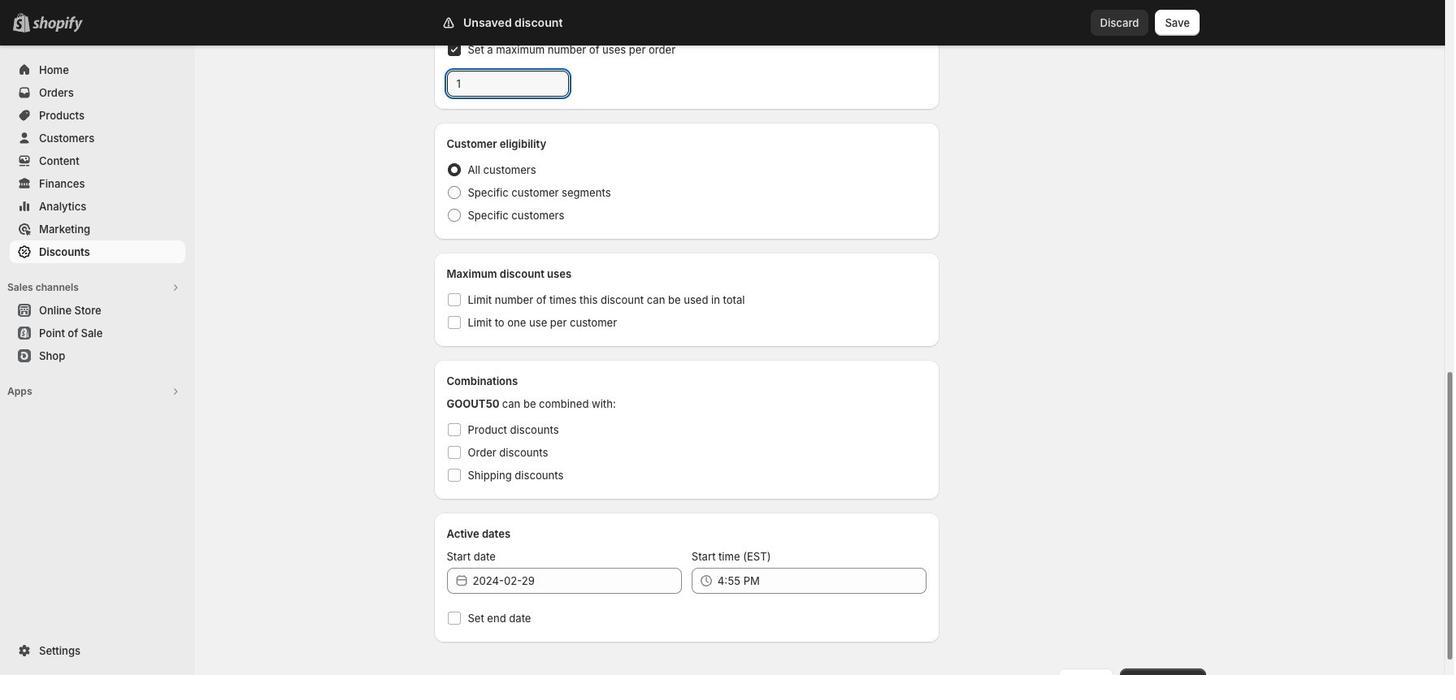 Task type: locate. For each thing, give the bounding box(es) containing it.
None text field
[[447, 71, 569, 97]]



Task type: vqa. For each thing, say whether or not it's contained in the screenshot.
definition to the right
no



Task type: describe. For each thing, give the bounding box(es) containing it.
YYYY-MM-DD text field
[[473, 568, 682, 594]]

Enter time text field
[[718, 568, 927, 594]]

shopify image
[[33, 16, 83, 33]]



